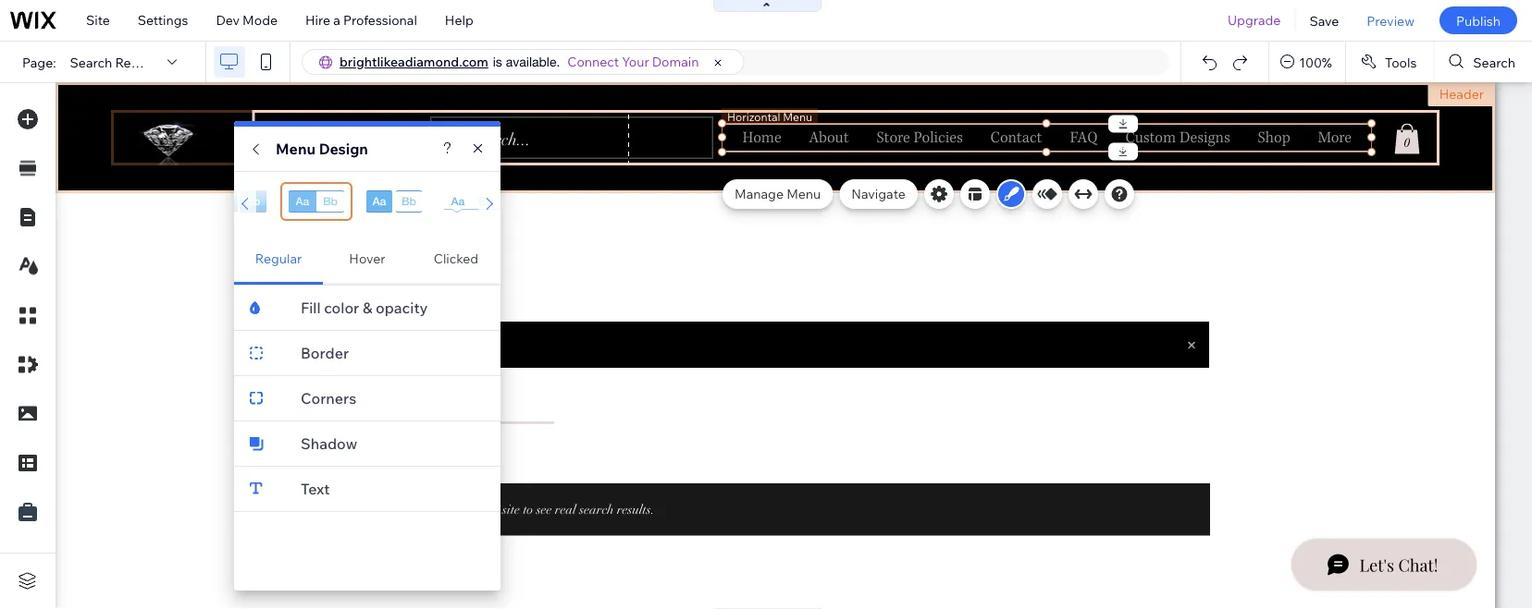 Task type: locate. For each thing, give the bounding box(es) containing it.
fill color & opacity
[[301, 299, 428, 317]]

corners
[[301, 390, 356, 408]]

100% button
[[1270, 42, 1345, 82]]

preview button
[[1353, 0, 1428, 41]]

2 search from the left
[[1473, 54, 1515, 70]]

color
[[324, 299, 359, 317]]

menu right manage
[[787, 186, 821, 202]]

opacity
[[376, 299, 428, 317]]

save
[[1310, 12, 1339, 28]]

dev mode
[[216, 12, 278, 28]]

search inside button
[[1473, 54, 1515, 70]]

search
[[70, 54, 112, 70], [1473, 54, 1515, 70]]

available.
[[506, 54, 560, 69]]

fill
[[301, 299, 321, 317]]

menu up 2
[[276, 140, 316, 158]]

manage
[[735, 186, 784, 202]]

hover
[[349, 250, 385, 266]]

publish
[[1456, 12, 1501, 28]]

0 horizontal spatial search
[[70, 54, 112, 70]]

manage menu
[[735, 186, 821, 202]]

0 horizontal spatial menu
[[276, 140, 316, 158]]

professional
[[343, 12, 417, 28]]

search down site
[[70, 54, 112, 70]]

1 horizontal spatial search
[[1473, 54, 1515, 70]]

1 horizontal spatial menu
[[787, 186, 821, 202]]

help
[[445, 12, 473, 28]]

save button
[[1296, 0, 1353, 41]]

preview
[[1367, 12, 1415, 28]]

search down the publish
[[1473, 54, 1515, 70]]

publish button
[[1440, 6, 1517, 34]]

is available. connect your domain
[[493, 54, 699, 70]]

column 2
[[258, 167, 307, 181]]

connect
[[567, 54, 619, 70]]

brightlikeadiamond.com
[[340, 54, 488, 70]]

&
[[363, 299, 372, 317]]

1 search from the left
[[70, 54, 112, 70]]

domain
[[652, 54, 699, 70]]

2
[[301, 167, 307, 181]]

hire
[[305, 12, 330, 28]]

menu
[[276, 140, 316, 158], [787, 186, 821, 202]]

hire a professional
[[305, 12, 417, 28]]

text
[[301, 480, 330, 499]]



Task type: vqa. For each thing, say whether or not it's contained in the screenshot.
100%
yes



Task type: describe. For each thing, give the bounding box(es) containing it.
settings
[[138, 12, 188, 28]]

tools button
[[1346, 42, 1433, 82]]

design
[[319, 140, 368, 158]]

a
[[333, 12, 340, 28]]

column
[[258, 167, 298, 181]]

1 vertical spatial menu
[[787, 186, 821, 202]]

is
[[493, 54, 502, 69]]

search results
[[70, 54, 159, 70]]

0 vertical spatial menu
[[276, 140, 316, 158]]

tools
[[1385, 54, 1417, 70]]

site
[[86, 12, 110, 28]]

search for search results
[[70, 54, 112, 70]]

dev
[[216, 12, 240, 28]]

100%
[[1299, 54, 1332, 70]]

regular
[[255, 250, 302, 266]]

upgrade
[[1228, 12, 1281, 28]]

search button
[[1434, 42, 1532, 82]]

navigate
[[851, 186, 906, 202]]

shadow
[[301, 435, 357, 453]]

results
[[115, 54, 159, 70]]

header
[[1439, 86, 1484, 102]]

mode
[[243, 12, 278, 28]]

clicked
[[434, 250, 478, 266]]

border
[[301, 344, 349, 363]]

menu design
[[276, 140, 368, 158]]

your
[[622, 54, 649, 70]]

search for search
[[1473, 54, 1515, 70]]



